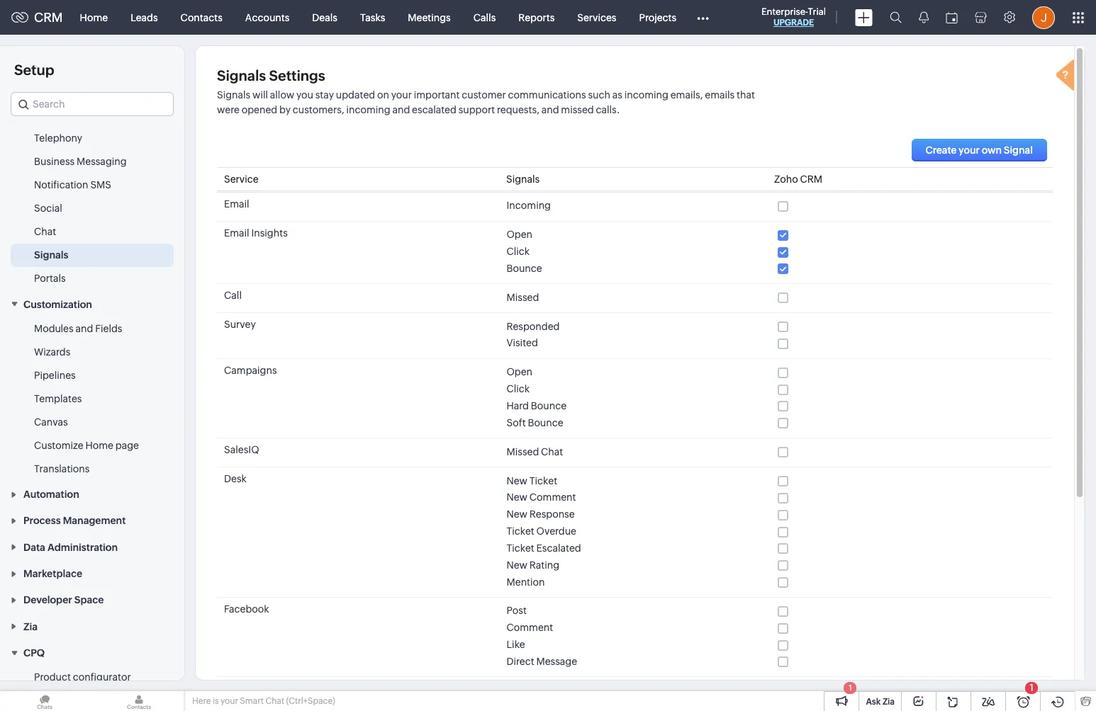 Task type: describe. For each thing, give the bounding box(es) containing it.
business
[[34, 156, 75, 168]]

deals
[[312, 12, 337, 23]]

automation button
[[0, 481, 184, 508]]

accounts link
[[234, 0, 301, 34]]

new for new comment
[[507, 492, 527, 504]]

enterprise-
[[761, 6, 808, 17]]

new ticket
[[507, 475, 557, 487]]

contacts
[[181, 12, 223, 23]]

by
[[279, 104, 291, 116]]

overdue
[[536, 526, 576, 537]]

fields
[[95, 323, 122, 334]]

customization
[[23, 299, 92, 310]]

search element
[[881, 0, 910, 35]]

marketplace button
[[0, 561, 184, 587]]

social link
[[34, 202, 62, 216]]

notification sms link
[[34, 178, 111, 192]]

calls link
[[462, 0, 507, 34]]

leads link
[[119, 0, 169, 34]]

ticket escalated
[[507, 543, 581, 554]]

contacts link
[[169, 0, 234, 34]]

create menu image
[[855, 9, 873, 26]]

customer
[[462, 89, 506, 101]]

region containing telephony
[[0, 104, 184, 291]]

soft bounce
[[507, 418, 563, 429]]

marketplace
[[23, 569, 82, 580]]

upgrade
[[773, 18, 814, 28]]

Search text field
[[11, 93, 173, 116]]

reports link
[[507, 0, 566, 34]]

1 vertical spatial comment
[[507, 623, 553, 634]]

0 vertical spatial crm
[[34, 10, 63, 25]]

0 vertical spatial incoming
[[624, 89, 669, 101]]

telephony
[[34, 133, 82, 144]]

direct
[[507, 657, 534, 668]]

ticket overdue
[[507, 526, 576, 537]]

emails,
[[670, 89, 703, 101]]

call
[[224, 290, 242, 302]]

data
[[23, 542, 45, 554]]

tasks
[[360, 12, 385, 23]]

new for new rating
[[507, 560, 527, 571]]

0 horizontal spatial 1
[[849, 684, 852, 693]]

rating
[[529, 560, 560, 571]]

missed for missed chat
[[507, 446, 539, 458]]

notification
[[34, 180, 88, 191]]

customize home page link
[[34, 439, 139, 453]]

projects link
[[628, 0, 688, 34]]

modules
[[34, 323, 73, 334]]

page
[[115, 440, 139, 451]]

notification sms
[[34, 180, 111, 191]]

will allow you stay updated on your important customer communications such as incoming emails, emails that were opened by customers, incoming and escalated support requests, and missed calls.
[[217, 89, 755, 116]]

messaging
[[77, 156, 127, 168]]

signal
[[1004, 145, 1033, 156]]

administration
[[47, 542, 118, 554]]

projects
[[639, 12, 676, 23]]

salesiq
[[224, 445, 259, 456]]

message
[[536, 657, 577, 668]]

0 horizontal spatial your
[[221, 697, 238, 707]]

as
[[612, 89, 622, 101]]

signals settings
[[217, 67, 325, 84]]

calendar image
[[946, 12, 958, 23]]

zoho crm
[[774, 174, 822, 185]]

cpq button
[[0, 640, 184, 667]]

canvas link
[[34, 415, 68, 429]]

new comment
[[507, 492, 576, 504]]

developer space
[[23, 595, 104, 607]]

zia inside dropdown button
[[23, 622, 38, 633]]

reports
[[518, 12, 555, 23]]

allow
[[270, 89, 294, 101]]

2 horizontal spatial and
[[541, 104, 559, 116]]

incoming
[[507, 200, 551, 212]]

0 vertical spatial chat
[[34, 226, 56, 238]]

visited
[[507, 338, 538, 349]]

data administration
[[23, 542, 118, 554]]

twitter
[[224, 684, 256, 695]]

click for hard bounce
[[507, 384, 530, 395]]

deals link
[[301, 0, 349, 34]]

services
[[577, 12, 616, 23]]

requests,
[[497, 104, 539, 116]]

1 vertical spatial chat
[[541, 446, 563, 458]]

translations
[[34, 463, 90, 475]]

create menu element
[[847, 0, 881, 34]]

click for bounce
[[507, 246, 530, 257]]

own
[[982, 145, 1002, 156]]

your inside will allow you stay updated on your important customer communications such as incoming emails, emails that were opened by customers, incoming and escalated support requests, and missed calls.
[[391, 89, 412, 101]]

process
[[23, 516, 61, 527]]

0 vertical spatial home
[[80, 12, 108, 23]]

mention
[[507, 577, 545, 588]]

setup
[[14, 62, 54, 78]]

customize home page
[[34, 440, 139, 451]]

you
[[296, 89, 313, 101]]

missed
[[561, 104, 594, 116]]

contacts image
[[94, 692, 184, 712]]

wizards
[[34, 347, 70, 358]]

management
[[63, 516, 126, 527]]

profile image
[[1032, 6, 1055, 29]]

open for hard bounce
[[507, 367, 533, 378]]

were
[[217, 104, 240, 116]]

crm link
[[11, 10, 63, 25]]

signals up were at the top left
[[217, 89, 252, 101]]

templates link
[[34, 392, 82, 406]]

pipelines link
[[34, 368, 76, 383]]

0 vertical spatial comment
[[529, 492, 576, 504]]

portals
[[34, 273, 66, 285]]

zia button
[[0, 614, 184, 640]]



Task type: vqa. For each thing, say whether or not it's contained in the screenshot.
the event
no



Task type: locate. For each thing, give the bounding box(es) containing it.
missed up the responded
[[507, 292, 539, 303]]

response
[[529, 509, 575, 521]]

accounts
[[245, 12, 290, 23]]

0 vertical spatial missed
[[507, 292, 539, 303]]

survey
[[224, 319, 256, 331]]

canvas
[[34, 417, 68, 428]]

home inside customization region
[[85, 440, 113, 451]]

post
[[507, 606, 527, 617]]

1 vertical spatial email
[[224, 227, 249, 239]]

support
[[459, 104, 495, 116]]

new down new ticket
[[507, 492, 527, 504]]

calls.
[[596, 104, 620, 116]]

1 new from the top
[[507, 475, 527, 487]]

4 new from the top
[[507, 560, 527, 571]]

Other Modules field
[[688, 6, 718, 29]]

open down visited
[[507, 367, 533, 378]]

and left fields
[[75, 323, 93, 334]]

0 horizontal spatial incoming
[[346, 104, 390, 116]]

1
[[1030, 683, 1034, 694], [849, 684, 852, 693]]

new down new comment
[[507, 509, 527, 521]]

hard bounce
[[507, 401, 567, 412]]

your
[[391, 89, 412, 101], [959, 145, 980, 156], [221, 697, 238, 707]]

missed down the soft
[[507, 446, 539, 458]]

product configurator
[[34, 672, 131, 684]]

0 horizontal spatial and
[[75, 323, 93, 334]]

comment down post
[[507, 623, 553, 634]]

2 vertical spatial ticket
[[507, 543, 534, 554]]

crm right zoho
[[800, 174, 822, 185]]

0 vertical spatial open
[[507, 229, 533, 241]]

your right is
[[221, 697, 238, 707]]

business messaging
[[34, 156, 127, 168]]

None field
[[11, 92, 174, 116]]

ask zia
[[866, 698, 895, 708]]

chat link
[[34, 225, 56, 239]]

1 open from the top
[[507, 229, 533, 241]]

1 vertical spatial zia
[[883, 698, 895, 708]]

email for email
[[224, 199, 249, 210]]

data administration button
[[0, 534, 184, 561]]

new
[[507, 475, 527, 487], [507, 492, 527, 504], [507, 509, 527, 521], [507, 560, 527, 571]]

signals up incoming
[[506, 174, 540, 185]]

2 missed from the top
[[507, 446, 539, 458]]

0 vertical spatial email
[[224, 199, 249, 210]]

on
[[377, 89, 389, 101]]

open for bounce
[[507, 229, 533, 241]]

1 horizontal spatial crm
[[800, 174, 822, 185]]

desk
[[224, 474, 247, 485]]

calls
[[473, 12, 496, 23]]

incoming down updated
[[346, 104, 390, 116]]

1 vertical spatial ticket
[[507, 526, 534, 537]]

your left own on the top right of the page
[[959, 145, 980, 156]]

new up mention
[[507, 560, 527, 571]]

email left insights
[[224, 227, 249, 239]]

create your own signal button
[[911, 139, 1047, 162]]

modules and fields
[[34, 323, 122, 334]]

zia up cpq
[[23, 622, 38, 633]]

and down communications
[[541, 104, 559, 116]]

0 vertical spatial ticket
[[529, 475, 557, 487]]

1 vertical spatial incoming
[[346, 104, 390, 116]]

1 horizontal spatial incoming
[[624, 89, 669, 101]]

0 vertical spatial zia
[[23, 622, 38, 633]]

incoming right as
[[624, 89, 669, 101]]

0 horizontal spatial crm
[[34, 10, 63, 25]]

ticket up new comment
[[529, 475, 557, 487]]

leads
[[131, 12, 158, 23]]

signals image
[[919, 11, 929, 23]]

home left page
[[85, 440, 113, 451]]

signals up the portals link
[[34, 250, 68, 261]]

2 open from the top
[[507, 367, 533, 378]]

new up new comment
[[507, 475, 527, 487]]

chat down soft bounce at the bottom
[[541, 446, 563, 458]]

bounce for hard bounce
[[531, 401, 567, 412]]

ticket up new rating
[[507, 543, 534, 554]]

2 horizontal spatial chat
[[541, 446, 563, 458]]

responded
[[507, 321, 560, 332]]

email
[[224, 199, 249, 210], [224, 227, 249, 239]]

here is your smart chat (ctrl+space)
[[192, 697, 335, 707]]

enterprise-trial upgrade
[[761, 6, 826, 28]]

trial
[[808, 6, 826, 17]]

bounce up the responded
[[507, 263, 542, 274]]

bounce down hard bounce
[[528, 418, 563, 429]]

0 horizontal spatial chat
[[34, 226, 56, 238]]

crm left home link
[[34, 10, 63, 25]]

meetings
[[408, 12, 451, 23]]

(ctrl+space)
[[286, 697, 335, 707]]

escalated
[[536, 543, 581, 554]]

developer space button
[[0, 587, 184, 614]]

1 click from the top
[[507, 246, 530, 257]]

1 vertical spatial click
[[507, 384, 530, 395]]

0 horizontal spatial zia
[[23, 622, 38, 633]]

comment up response
[[529, 492, 576, 504]]

new rating
[[507, 560, 560, 571]]

home left leads link on the left
[[80, 12, 108, 23]]

services link
[[566, 0, 628, 34]]

2 vertical spatial your
[[221, 697, 238, 707]]

new for new ticket
[[507, 475, 527, 487]]

developer
[[23, 595, 72, 607]]

signals element
[[910, 0, 937, 35]]

missed chat
[[507, 446, 563, 458]]

0 vertical spatial your
[[391, 89, 412, 101]]

1 horizontal spatial and
[[392, 104, 410, 116]]

process management
[[23, 516, 126, 527]]

configurator
[[73, 672, 131, 684]]

click
[[507, 246, 530, 257], [507, 384, 530, 395]]

1 vertical spatial bounce
[[531, 401, 567, 412]]

new for new response
[[507, 509, 527, 521]]

open
[[507, 229, 533, 241], [507, 367, 533, 378]]

campaigns
[[224, 365, 277, 376]]

email down the service
[[224, 199, 249, 210]]

settings
[[269, 67, 325, 84]]

like
[[507, 640, 525, 651]]

home
[[80, 12, 108, 23], [85, 440, 113, 451]]

missed for missed
[[507, 292, 539, 303]]

2 horizontal spatial your
[[959, 145, 980, 156]]

escalated
[[412, 104, 457, 116]]

1 vertical spatial home
[[85, 440, 113, 451]]

2 vertical spatial chat
[[265, 697, 284, 707]]

new response
[[507, 509, 575, 521]]

1 horizontal spatial chat
[[265, 697, 284, 707]]

portals link
[[34, 272, 66, 286]]

1 vertical spatial your
[[959, 145, 980, 156]]

chats image
[[0, 692, 89, 712]]

automation
[[23, 489, 79, 501]]

2 vertical spatial bounce
[[528, 418, 563, 429]]

1 vertical spatial missed
[[507, 446, 539, 458]]

updated
[[336, 89, 375, 101]]

your right the on
[[391, 89, 412, 101]]

bounce for soft bounce
[[528, 418, 563, 429]]

1 horizontal spatial your
[[391, 89, 412, 101]]

ticket for overdue
[[507, 526, 534, 537]]

open down incoming
[[507, 229, 533, 241]]

1 horizontal spatial 1
[[1030, 683, 1034, 694]]

customize
[[34, 440, 83, 451]]

customers,
[[293, 104, 344, 116]]

ticket
[[529, 475, 557, 487], [507, 526, 534, 537], [507, 543, 534, 554]]

bounce up soft bounce at the bottom
[[531, 401, 567, 412]]

3 new from the top
[[507, 509, 527, 521]]

region
[[0, 104, 184, 291]]

profile element
[[1024, 0, 1064, 34]]

search image
[[890, 11, 902, 23]]

signals inside region
[[34, 250, 68, 261]]

ticket for escalated
[[507, 543, 534, 554]]

and left escalated
[[392, 104, 410, 116]]

signals up 'will'
[[217, 67, 266, 84]]

chat right smart
[[265, 697, 284, 707]]

and
[[392, 104, 410, 116], [541, 104, 559, 116], [75, 323, 93, 334]]

click down incoming
[[507, 246, 530, 257]]

zoho
[[774, 174, 798, 185]]

1 vertical spatial open
[[507, 367, 533, 378]]

that
[[737, 89, 755, 101]]

1 missed from the top
[[507, 292, 539, 303]]

social
[[34, 203, 62, 214]]

process management button
[[0, 508, 184, 534]]

ticket down new response
[[507, 526, 534, 537]]

zia right ask in the bottom right of the page
[[883, 698, 895, 708]]

0 vertical spatial click
[[507, 246, 530, 257]]

communications
[[508, 89, 586, 101]]

ask
[[866, 698, 881, 708]]

chat down social at the top left of page
[[34, 226, 56, 238]]

meetings link
[[397, 0, 462, 34]]

1 email from the top
[[224, 199, 249, 210]]

emails
[[705, 89, 735, 101]]

2 email from the top
[[224, 227, 249, 239]]

1 vertical spatial crm
[[800, 174, 822, 185]]

hard
[[507, 401, 529, 412]]

1 horizontal spatial zia
[[883, 698, 895, 708]]

your inside button
[[959, 145, 980, 156]]

important
[[414, 89, 460, 101]]

and inside customization region
[[75, 323, 93, 334]]

customization button
[[0, 291, 184, 317]]

customization region
[[0, 317, 184, 481]]

service
[[224, 174, 258, 185]]

click up hard
[[507, 384, 530, 395]]

0 vertical spatial bounce
[[507, 263, 542, 274]]

bounce
[[507, 263, 542, 274], [531, 401, 567, 412], [528, 418, 563, 429]]

2 new from the top
[[507, 492, 527, 504]]

here
[[192, 697, 211, 707]]

email for email insights
[[224, 227, 249, 239]]

2 click from the top
[[507, 384, 530, 395]]



